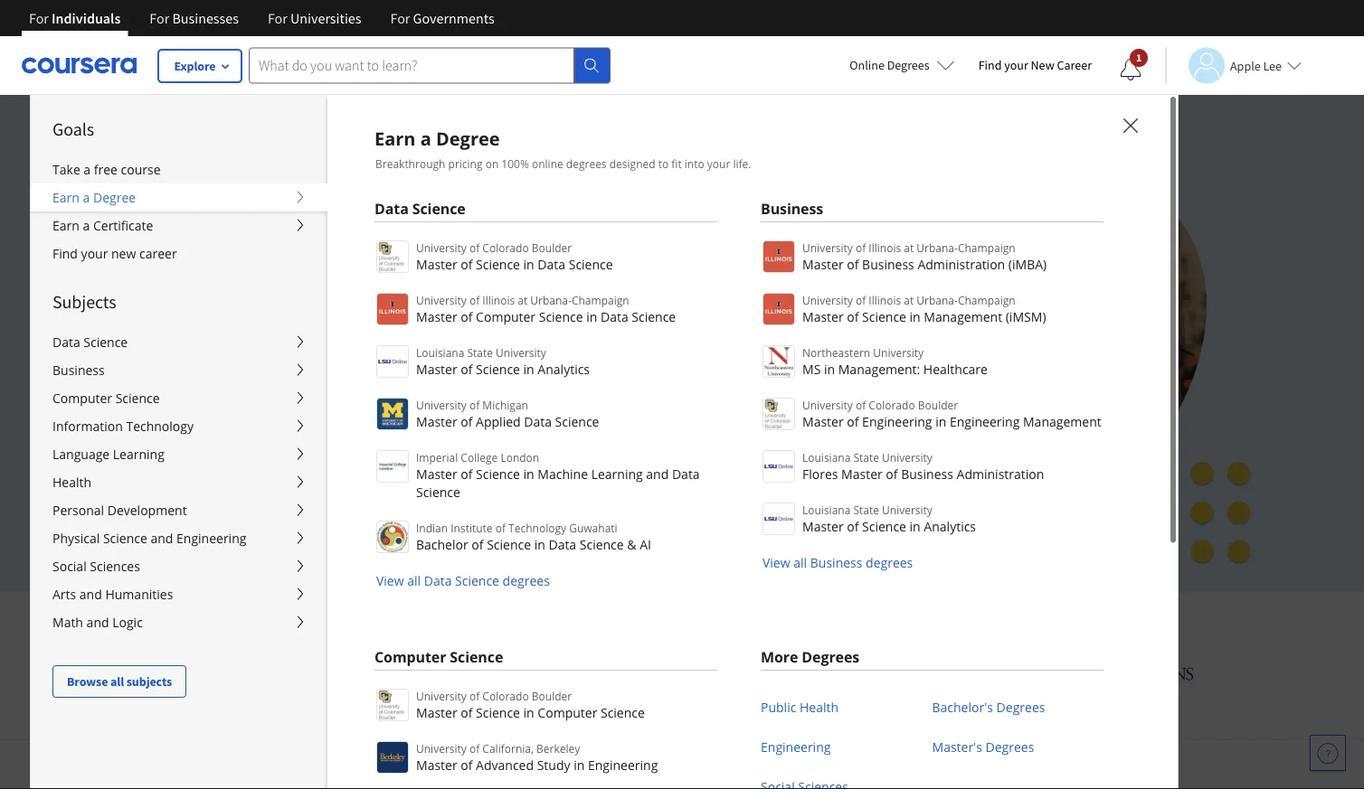 Task type: describe. For each thing, give the bounding box(es) containing it.
find your new career
[[52, 245, 177, 262]]

browse
[[67, 674, 108, 690]]

analytics for louisiana state university logo to the top
[[538, 361, 590, 378]]

1 vertical spatial day
[[290, 490, 313, 507]]

bachelor
[[416, 536, 468, 553]]

technology inside indian institute of technology guwahati bachelor of science in data science & ai
[[509, 521, 567, 536]]

100%
[[502, 156, 529, 171]]

champaign for business
[[958, 293, 1016, 308]]

business inside university of illinois at urbana-champaign master of business administration (imba)
[[862, 256, 915, 273]]

degrees for online degrees
[[887, 57, 930, 73]]

urbana- inside university of illinois at urbana-champaign master of business administration (imba)
[[917, 240, 958, 255]]

university inside university of illinois at urbana-champaign master of business administration (imba)
[[803, 240, 853, 255]]

master inside university of illinois at urbana-champaign master of business administration (imba)
[[803, 256, 844, 273]]

for for universities
[[268, 9, 288, 27]]

for governments
[[390, 9, 495, 27]]

in inside imperial college london master of science in machine learning and data science
[[524, 466, 535, 483]]

northeastern
[[803, 345, 871, 360]]

state for louisiana state university logo to the middle
[[854, 450, 880, 465]]

in inside unlimited access to 7,000+ world-class courses, hands-on projects, and job-ready certificate programs—all included in your subscription
[[694, 286, 711, 313]]

data science inside data science popup button
[[52, 334, 128, 351]]

imperial college london master of science in machine learning and data science
[[416, 450, 700, 501]]

degrees for bachelor's degrees
[[997, 699, 1046, 716]]

certificate
[[376, 286, 468, 313]]

business inside popup button
[[52, 362, 105, 379]]

list for computer science
[[375, 688, 718, 790]]

guarantee
[[397, 490, 462, 507]]

champaign for data science
[[572, 293, 630, 308]]

northeastern university ms in management: healthcare
[[803, 345, 988, 378]]

university of illinois at urbana-champaign image
[[170, 665, 312, 694]]

physical science and engineering
[[52, 530, 247, 547]]

computer inside university of colorado boulder master of science in computer science
[[538, 704, 598, 722]]

indian
[[416, 521, 448, 536]]

your inside earn a degree breakthrough pricing on 100% online degrees designed to fit into your life.
[[707, 156, 731, 171]]

berkeley
[[537, 742, 580, 757]]

at for business
[[904, 293, 914, 308]]

boulder inside university of colorado boulder master of engineering in engineering management
[[918, 398, 958, 413]]

courses,
[[519, 254, 596, 281]]

find for find your new career
[[979, 57, 1002, 73]]

university of colorado boulder logo image for computer science
[[376, 690, 409, 722]]

illinois inside university of illinois at urbana-champaign master of business administration (imba)
[[869, 240, 901, 255]]

language learning
[[52, 446, 165, 463]]

physical
[[52, 530, 100, 547]]

machine
[[538, 466, 588, 483]]

for for governments
[[390, 9, 410, 27]]

list for more degrees
[[761, 688, 1104, 790]]

data science button
[[31, 328, 328, 357]]

public health link
[[761, 688, 839, 728]]

1 vertical spatial louisiana state university logo image
[[763, 451, 795, 483]]

in down louisiana state university flores master of business administration
[[910, 518, 921, 535]]

/month,
[[179, 406, 230, 423]]

degrees for more degrees
[[802, 648, 860, 667]]

johns hopkins university image
[[1023, 662, 1194, 696]]

in inside university of colorado boulder master of engineering in engineering management
[[936, 413, 947, 430]]

from
[[384, 607, 433, 636]]

anytime
[[277, 406, 330, 423]]

flores
[[803, 466, 838, 483]]

development
[[107, 502, 187, 519]]

science inside university of illinois at urbana-champaign master of science in management (imsm)
[[862, 308, 907, 325]]

ms
[[803, 361, 821, 378]]

1 vertical spatial university of colorado boulder logo image
[[763, 398, 795, 431]]

guwahati
[[569, 521, 618, 536]]

1 vertical spatial degrees
[[866, 555, 913, 572]]

louisiana state university master of science in analytics for louisiana state university logo to the top
[[416, 345, 590, 378]]

urbana- for data science
[[531, 293, 572, 308]]

technology inside dropdown button
[[126, 418, 194, 435]]

projects,
[[157, 286, 237, 313]]

goals
[[52, 118, 94, 141]]

class
[[469, 254, 514, 281]]

university inside university of illinois at urbana-champaign master of computer science in data science
[[416, 293, 467, 308]]

and inside unlimited access to 7,000+ world-class courses, hands-on projects, and job-ready certificate programs—all included in your subscription
[[242, 286, 278, 313]]

in inside northeastern university ms in management: healthcare
[[824, 361, 835, 378]]

take a free course
[[52, 161, 161, 178]]

show notifications image
[[1120, 59, 1142, 81]]

for universities
[[268, 9, 362, 27]]

programs—all
[[473, 286, 604, 313]]

day inside button
[[233, 447, 256, 465]]

arts
[[52, 586, 76, 604]]

earn a degree
[[52, 189, 136, 206]]

into
[[685, 156, 705, 171]]

0 horizontal spatial degrees
[[503, 573, 550, 590]]

university of michigan master of applied data science
[[416, 398, 599, 430]]

college
[[461, 450, 498, 465]]

computer down from at the left
[[375, 648, 446, 667]]

arts and humanities
[[52, 586, 173, 604]]

access
[[253, 254, 314, 281]]

to inside earn a degree breakthrough pricing on 100% online degrees designed to fit into your life.
[[659, 156, 669, 171]]

data inside university of illinois at urbana-champaign master of computer science in data science
[[601, 308, 629, 325]]

master's
[[933, 739, 983, 756]]

master inside university of colorado boulder master of engineering in engineering management
[[803, 413, 844, 430]]

cancel
[[234, 406, 274, 423]]

apple
[[1231, 57, 1261, 74]]

degrees for master's degrees
[[986, 739, 1035, 756]]

computer science button
[[31, 385, 328, 413]]

a for earn a certificate
[[83, 217, 90, 234]]

master inside university of michigan master of applied data science
[[416, 413, 458, 430]]

colorado for computer science
[[483, 689, 529, 704]]

and inside "popup button"
[[87, 614, 109, 632]]

all inside button
[[110, 674, 124, 690]]

explore button
[[158, 50, 242, 82]]

illinois for business
[[869, 293, 901, 308]]

science inside university of michigan master of applied data science
[[555, 413, 599, 430]]

public health
[[761, 699, 839, 716]]

science inside popup button
[[103, 530, 147, 547]]

breakthrough
[[376, 156, 446, 171]]

university of michigan image
[[668, 654, 716, 704]]

sas image
[[774, 665, 843, 694]]

louisiana for louisiana state university logo to the middle
[[803, 450, 851, 465]]

applied
[[476, 413, 521, 430]]

information technology button
[[31, 413, 328, 441]]

colorado for data science
[[483, 240, 529, 255]]

$59 /month, cancel anytime
[[157, 406, 330, 423]]

data inside popup button
[[52, 334, 80, 351]]

math and logic
[[52, 614, 143, 632]]

individuals
[[52, 9, 121, 27]]

computer inside 'computer science' dropdown button
[[52, 390, 112, 407]]

&
[[627, 536, 637, 553]]

university of illinois at urbana-champaign logo image for data science
[[376, 293, 409, 326]]

in inside university of california, berkeley master of advanced study in engineering
[[574, 757, 585, 774]]

a for take a free course
[[84, 161, 91, 178]]

and inside popup button
[[79, 586, 102, 604]]

in inside university of illinois at urbana-champaign master of science in management (imsm)
[[910, 308, 921, 325]]

engineering up louisiana state university flores master of business administration
[[862, 413, 933, 430]]

$399
[[174, 490, 203, 507]]

all for data science
[[407, 573, 421, 590]]

computer inside university of illinois at urbana-champaign master of computer science in data science
[[476, 308, 536, 325]]

new
[[111, 245, 136, 262]]

unlimited
[[157, 254, 248, 281]]

data inside university of michigan master of applied data science
[[524, 413, 552, 430]]

boulder for computer science
[[532, 689, 572, 704]]

master inside louisiana state university flores master of business administration
[[842, 466, 883, 483]]

degree for earn a degree breakthrough pricing on 100% online degrees designed to fit into your life.
[[436, 126, 500, 151]]

earn for earn a degree breakthrough pricing on 100% online degrees designed to fit into your life.
[[375, 126, 416, 151]]

language learning button
[[31, 441, 328, 469]]

view for business
[[763, 555, 791, 572]]

(imsm)
[[1006, 308, 1047, 325]]

university of illinois at urbana-champaign master of business administration (imba)
[[803, 240, 1047, 273]]

a for earn a degree breakthrough pricing on 100% online degrees designed to fit into your life.
[[421, 126, 431, 151]]

physical science and engineering button
[[31, 525, 328, 553]]

study
[[537, 757, 571, 774]]

coursera image
[[22, 51, 137, 80]]

personal development
[[52, 502, 187, 519]]

apple lee button
[[1166, 48, 1302, 84]]

banner navigation
[[14, 0, 509, 36]]

with
[[240, 490, 268, 507]]

master inside university of illinois at urbana-champaign master of science in management (imsm)
[[803, 308, 844, 325]]

life.
[[733, 156, 752, 171]]

university inside university of colorado boulder master of engineering in engineering management
[[803, 398, 853, 413]]

urbana- for business
[[917, 293, 958, 308]]

course
[[121, 161, 161, 178]]

management:
[[839, 361, 920, 378]]

computer science inside dropdown button
[[52, 390, 160, 407]]

university of california, berkeley logo image
[[376, 742, 409, 775]]

on inside unlimited access to 7,000+ world-class courses, hands-on projects, and job-ready certificate programs—all included in your subscription
[[665, 254, 689, 281]]

find for find your new career
[[52, 245, 78, 262]]

data inside indian institute of technology guwahati bachelor of science in data science & ai
[[549, 536, 577, 553]]

online
[[532, 156, 564, 171]]

arts and humanities button
[[31, 581, 328, 609]]

degrees inside earn a degree breakthrough pricing on 100% online degrees designed to fit into your life.
[[566, 156, 607, 171]]

in inside university of colorado boulder master of science in data science
[[524, 256, 535, 273]]

to inside unlimited access to 7,000+ world-class courses, hands-on projects, and job-ready certificate programs—all included in your subscription
[[319, 254, 338, 281]]

money-
[[316, 490, 364, 507]]

boulder for data science
[[532, 240, 572, 255]]

earn a degree button
[[31, 184, 328, 212]]

social
[[52, 558, 87, 576]]

social sciences button
[[31, 553, 328, 581]]

state for the bottom louisiana state university logo
[[854, 503, 880, 518]]

master inside university of california, berkeley master of advanced study in engineering
[[416, 757, 458, 774]]

list for data science
[[375, 239, 718, 591]]

in inside university of illinois at urbana-champaign master of computer science in data science
[[587, 308, 598, 325]]

degree for earn a degree
[[93, 189, 136, 206]]

your inside unlimited access to 7,000+ world-class courses, hands-on projects, and job-ready certificate programs—all included in your subscription
[[157, 318, 200, 345]]

more
[[761, 648, 798, 667]]

science inside dropdown button
[[115, 390, 160, 407]]

earn a degree menu item
[[328, 94, 1365, 790]]

university inside university of michigan master of applied data science
[[416, 398, 467, 413]]



Task type: locate. For each thing, give the bounding box(es) containing it.
certificate
[[93, 217, 153, 234]]

0 horizontal spatial find
[[52, 245, 78, 262]]

master's degrees
[[933, 739, 1035, 756]]

illinois up university of illinois at urbana-champaign master of science in management (imsm)
[[869, 240, 901, 255]]

urbana- inside university of illinois at urbana-champaign master of science in management (imsm)
[[917, 293, 958, 308]]

0 horizontal spatial health
[[52, 474, 91, 491]]

0 vertical spatial colorado
[[483, 240, 529, 255]]

for left businesses
[[150, 9, 169, 27]]

northeastern university  logo image
[[763, 346, 795, 378]]

in right included
[[694, 286, 711, 313]]

data inside university of colorado boulder master of science in data science
[[538, 256, 566, 273]]

7-
[[221, 447, 233, 465]]

learning
[[113, 446, 165, 463], [592, 466, 643, 483]]

louisiana for the bottom louisiana state university logo
[[803, 503, 851, 518]]

management inside university of illinois at urbana-champaign master of science in management (imsm)
[[924, 308, 1003, 325]]

0 horizontal spatial management
[[924, 308, 1003, 325]]

louisiana state university master of science in analytics for the bottom louisiana state university logo
[[803, 503, 976, 535]]

degrees up master's degrees link
[[997, 699, 1046, 716]]

boulder down healthcare
[[918, 398, 958, 413]]

1 horizontal spatial on
[[665, 254, 689, 281]]

world-
[[410, 254, 469, 281]]

data science down subjects
[[52, 334, 128, 351]]

learning right machine
[[592, 466, 643, 483]]

boulder inside university of colorado boulder master of science in computer science
[[532, 689, 572, 704]]

louisiana down unlimited access to 7,000+ world-class courses, hands-on projects, and job-ready certificate programs—all included in your subscription
[[416, 345, 465, 360]]

a left free
[[84, 161, 91, 178]]

technology left 'guwahati'
[[509, 521, 567, 536]]

engineering
[[862, 413, 933, 430], [950, 413, 1020, 430], [176, 530, 247, 547], [761, 739, 831, 756], [588, 757, 658, 774]]

list containing master of business administration (imba)
[[761, 239, 1104, 573]]

1 horizontal spatial computer science
[[375, 648, 503, 667]]

degrees down bachelor's degrees link on the right of the page
[[986, 739, 1035, 756]]

boulder up the berkeley at the bottom left of page
[[532, 689, 572, 704]]

learning inside imperial college london master of science in machine learning and data science
[[592, 466, 643, 483]]

1 vertical spatial administration
[[957, 466, 1045, 483]]

list containing master of science in computer science
[[375, 688, 718, 790]]

earn a certificate button
[[31, 212, 328, 240]]

data science down "breakthrough"
[[375, 199, 466, 219]]

learn from
[[320, 607, 439, 636]]

0 vertical spatial earn
[[375, 126, 416, 151]]

in up california,
[[524, 704, 535, 722]]

more degrees
[[761, 648, 860, 667]]

engineering down /year
[[176, 530, 247, 547]]

and inside popup button
[[151, 530, 173, 547]]

master inside university of colorado boulder master of science in data science
[[416, 256, 458, 273]]

day left free
[[233, 447, 256, 465]]

career
[[139, 245, 177, 262]]

on inside earn a degree breakthrough pricing on 100% online degrees designed to fit into your life.
[[486, 156, 499, 171]]

1 vertical spatial colorado
[[869, 398, 915, 413]]

degree down take a free course
[[93, 189, 136, 206]]

university of colorado boulder logo image down northeastern university  logo
[[763, 398, 795, 431]]

in down london
[[524, 466, 535, 483]]

engineering link
[[761, 728, 831, 767]]

0 vertical spatial analytics
[[538, 361, 590, 378]]

all for business
[[794, 555, 807, 572]]

university of colorado boulder master of engineering in engineering management
[[803, 398, 1102, 430]]

1 horizontal spatial management
[[1023, 413, 1102, 430]]

0 vertical spatial all
[[794, 555, 807, 572]]

health down sas image
[[800, 699, 839, 716]]

find your new career
[[979, 57, 1092, 73]]

louisiana state university logo image left flores
[[763, 451, 795, 483]]

1 horizontal spatial health
[[800, 699, 839, 716]]

your inside explore menu element
[[81, 245, 108, 262]]

0 vertical spatial degree
[[436, 126, 500, 151]]

list for business
[[761, 239, 1104, 573]]

start 7-day free trial
[[186, 447, 318, 465]]

indian institute of technology guwahati logo image
[[376, 521, 409, 554]]

university inside louisiana state university flores master of business administration
[[882, 450, 933, 465]]

1 for from the left
[[29, 9, 49, 27]]

university of illinois at urbana-champaign logo image
[[763, 241, 795, 273], [376, 293, 409, 326], [763, 293, 795, 326]]

university of illinois at urbana-champaign logo image for business
[[763, 293, 795, 326]]

university inside university of illinois at urbana-champaign master of science in management (imsm)
[[803, 293, 853, 308]]

view all business degrees link
[[761, 555, 913, 572]]

0 horizontal spatial computer science
[[52, 390, 160, 407]]

for for businesses
[[150, 9, 169, 27]]

bachelor's degrees link
[[933, 688, 1046, 728]]

2 vertical spatial all
[[110, 674, 124, 690]]

analytics for the bottom louisiana state university logo
[[924, 518, 976, 535]]

louisiana down flores
[[803, 503, 851, 518]]

1 horizontal spatial all
[[407, 573, 421, 590]]

online
[[850, 57, 885, 73]]

university inside university of colorado boulder master of science in data science
[[416, 240, 467, 255]]

explore
[[174, 58, 216, 74]]

at down university of colorado boulder master of science in data science
[[518, 293, 528, 308]]

view all data science degrees
[[376, 573, 550, 590]]

0 horizontal spatial analytics
[[538, 361, 590, 378]]

a for earn a degree
[[83, 189, 90, 206]]

champaign up (imba)
[[958, 240, 1016, 255]]

business inside louisiana state university flores master of business administration
[[901, 466, 954, 483]]

champaign up the (imsm) at top right
[[958, 293, 1016, 308]]

learning inside dropdown button
[[113, 446, 165, 463]]

1 vertical spatial computer science
[[375, 648, 503, 667]]

to left fit
[[659, 156, 669, 171]]

at inside university of illinois at urbana-champaign master of science in management (imsm)
[[904, 293, 914, 308]]

online degrees button
[[836, 45, 970, 85]]

subjects
[[126, 674, 172, 690]]

louisiana state university logo image
[[376, 346, 409, 378], [763, 451, 795, 483], [763, 503, 795, 536]]

for up what do you want to learn? text field
[[390, 9, 410, 27]]

computer down google image
[[538, 704, 598, 722]]

advanced
[[476, 757, 534, 774]]

0 vertical spatial view
[[763, 555, 791, 572]]

1 vertical spatial degree
[[93, 189, 136, 206]]

earn inside earn a degree breakthrough pricing on 100% online degrees designed to fit into your life.
[[375, 126, 416, 151]]

2 vertical spatial colorado
[[483, 689, 529, 704]]

back
[[364, 490, 394, 507]]

1 vertical spatial all
[[407, 573, 421, 590]]

2 vertical spatial degrees
[[503, 573, 550, 590]]

0 horizontal spatial learning
[[113, 446, 165, 463]]

0 vertical spatial to
[[659, 156, 669, 171]]

2 vertical spatial louisiana state university logo image
[[763, 503, 795, 536]]

logic
[[112, 614, 143, 632]]

a down earn a degree
[[83, 217, 90, 234]]

colorado up programs—all
[[483, 240, 529, 255]]

at inside university of illinois at urbana-champaign master of computer science in data science
[[518, 293, 528, 308]]

None search field
[[249, 48, 611, 84]]

0 vertical spatial university of colorado boulder logo image
[[376, 241, 409, 273]]

louisiana state university logo image up view all business degrees link
[[763, 503, 795, 536]]

subjects
[[52, 291, 116, 314]]

a inside dropdown button
[[83, 189, 90, 206]]

0 horizontal spatial to
[[319, 254, 338, 281]]

bachelor's
[[933, 699, 994, 716]]

university of colorado boulder logo image left world-
[[376, 241, 409, 273]]

urbana- up university of illinois at urbana-champaign master of science in management (imsm)
[[917, 240, 958, 255]]

take a free course link
[[31, 156, 328, 184]]

california,
[[483, 742, 534, 757]]

information technology
[[52, 418, 194, 435]]

indian institute of technology guwahati bachelor of science in data science & ai
[[416, 521, 651, 553]]

urbana- inside university of illinois at urbana-champaign master of computer science in data science
[[531, 293, 572, 308]]

apple lee
[[1231, 57, 1282, 74]]

in up programs—all
[[524, 256, 535, 273]]

science inside popup button
[[84, 334, 128, 351]]

0 vertical spatial louisiana
[[416, 345, 465, 360]]

1 horizontal spatial data science
[[375, 199, 466, 219]]

degree inside dropdown button
[[93, 189, 136, 206]]

computer down 'class'
[[476, 308, 536, 325]]

earn inside "popup button"
[[52, 217, 80, 234]]

day left money-
[[290, 490, 313, 507]]

for for individuals
[[29, 9, 49, 27]]

colorado inside university of colorado boulder master of science in data science
[[483, 240, 529, 255]]

computer science down from at the left
[[375, 648, 503, 667]]

boulder up programs—all
[[532, 240, 572, 255]]

illinois down university of illinois at urbana-champaign master of business administration (imba)
[[869, 293, 901, 308]]

louisiana inside louisiana state university flores master of business administration
[[803, 450, 851, 465]]

university inside university of california, berkeley master of advanced study in engineering
[[416, 742, 467, 757]]

administration down university of colorado boulder master of engineering in engineering management
[[957, 466, 1045, 483]]

0 horizontal spatial on
[[486, 156, 499, 171]]

universities
[[290, 9, 362, 27]]

0 vertical spatial louisiana state university master of science in analytics
[[416, 345, 590, 378]]

in down imperial college london master of science in machine learning and data science
[[534, 536, 545, 553]]

a up "breakthrough"
[[421, 126, 431, 151]]

or
[[157, 490, 171, 507]]

degrees right 'online'
[[887, 57, 930, 73]]

1 horizontal spatial technology
[[509, 521, 567, 536]]

1 horizontal spatial degree
[[436, 126, 500, 151]]

administration up university of illinois at urbana-champaign master of science in management (imsm)
[[918, 256, 1006, 273]]

0 vertical spatial boulder
[[532, 240, 572, 255]]

list containing public health
[[761, 688, 1104, 790]]

a
[[421, 126, 431, 151], [84, 161, 91, 178], [83, 189, 90, 206], [83, 217, 90, 234]]

state up michigan
[[467, 345, 493, 360]]

state down management:
[[854, 450, 880, 465]]

at down university of illinois at urbana-champaign master of business administration (imba)
[[904, 293, 914, 308]]

degrees right more at right bottom
[[802, 648, 860, 667]]

in
[[524, 256, 535, 273], [694, 286, 711, 313], [587, 308, 598, 325], [910, 308, 921, 325], [524, 361, 535, 378], [824, 361, 835, 378], [936, 413, 947, 430], [524, 466, 535, 483], [910, 518, 921, 535], [534, 536, 545, 553], [524, 704, 535, 722], [574, 757, 585, 774]]

computer up information
[[52, 390, 112, 407]]

on left 100%
[[486, 156, 499, 171]]

help center image
[[1318, 743, 1339, 765]]

health inside list
[[800, 699, 839, 716]]

duke university image
[[370, 662, 454, 691]]

0 vertical spatial on
[[486, 156, 499, 171]]

state for louisiana state university logo to the top
[[467, 345, 493, 360]]

data inside imperial college london master of science in machine learning and data science
[[672, 466, 700, 483]]

degree up pricing
[[436, 126, 500, 151]]

earn inside dropdown button
[[52, 189, 80, 206]]

louisiana state university master of science in analytics down louisiana state university flores master of business administration
[[803, 503, 976, 535]]

administration inside university of illinois at urbana-champaign master of business administration (imba)
[[918, 256, 1006, 273]]

2 vertical spatial louisiana
[[803, 503, 851, 518]]

in right study
[[574, 757, 585, 774]]

science
[[412, 199, 466, 219], [476, 256, 520, 273], [569, 256, 613, 273], [539, 308, 583, 325], [632, 308, 676, 325], [862, 308, 907, 325], [84, 334, 128, 351], [476, 361, 520, 378], [115, 390, 160, 407], [555, 413, 599, 430], [476, 466, 520, 483], [416, 484, 460, 501], [862, 518, 907, 535], [103, 530, 147, 547], [487, 536, 531, 553], [580, 536, 624, 553], [455, 573, 499, 590], [450, 648, 503, 667], [476, 704, 520, 722], [601, 704, 645, 722]]

0 vertical spatial degrees
[[566, 156, 607, 171]]

1 vertical spatial management
[[1023, 413, 1102, 430]]

earn up "breakthrough"
[[375, 126, 416, 151]]

university inside northeastern university ms in management: healthcare
[[873, 345, 924, 360]]

browse all subjects button
[[52, 666, 187, 699]]

for left individuals
[[29, 9, 49, 27]]

start
[[186, 447, 218, 465]]

a inside earn a degree breakthrough pricing on 100% online degrees designed to fit into your life.
[[421, 126, 431, 151]]

university inside university of colorado boulder master of science in computer science
[[416, 689, 467, 704]]

degrees
[[566, 156, 607, 171], [866, 555, 913, 572], [503, 573, 550, 590]]

1 horizontal spatial analytics
[[924, 518, 976, 535]]

illinois inside university of illinois at urbana-champaign master of science in management (imsm)
[[869, 293, 901, 308]]

personal
[[52, 502, 104, 519]]

1 vertical spatial health
[[800, 699, 839, 716]]

illinois down 'class'
[[483, 293, 515, 308]]

health up personal
[[52, 474, 91, 491]]

1 vertical spatial on
[[665, 254, 689, 281]]

2 vertical spatial state
[[854, 503, 880, 518]]

1 horizontal spatial to
[[659, 156, 669, 171]]

institute
[[451, 521, 493, 536]]

in inside university of colorado boulder master of science in computer science
[[524, 704, 535, 722]]

administration inside louisiana state university flores master of business administration
[[957, 466, 1045, 483]]

0 horizontal spatial technology
[[126, 418, 194, 435]]

degree inside earn a degree breakthrough pricing on 100% online degrees designed to fit into your life.
[[436, 126, 500, 151]]

0 vertical spatial health
[[52, 474, 91, 491]]

earn a certificate
[[52, 217, 153, 234]]

university of colorado boulder logo image
[[376, 241, 409, 273], [763, 398, 795, 431], [376, 690, 409, 722]]

urbana- down courses,
[[531, 293, 572, 308]]

1 vertical spatial louisiana
[[803, 450, 851, 465]]

master inside imperial college london master of science in machine learning and data science
[[416, 466, 458, 483]]

sciences
[[90, 558, 140, 576]]

champaign inside university of illinois at urbana-champaign master of science in management (imsm)
[[958, 293, 1016, 308]]

subscription
[[205, 318, 320, 345]]

master inside university of colorado boulder master of science in computer science
[[416, 704, 458, 722]]

and down development
[[151, 530, 173, 547]]

louisiana for louisiana state university logo to the top
[[416, 345, 465, 360]]

imperial college london logo image
[[376, 451, 409, 483]]

at inside university of illinois at urbana-champaign master of business administration (imba)
[[904, 240, 914, 255]]

0 horizontal spatial louisiana state university master of science in analytics
[[416, 345, 590, 378]]

find down earn a certificate
[[52, 245, 78, 262]]

state up view all business degrees
[[854, 503, 880, 518]]

close image
[[1119, 114, 1143, 138]]

public
[[761, 699, 797, 716]]

analytics down university of illinois at urbana-champaign master of computer science in data science
[[538, 361, 590, 378]]

earn a degree group
[[30, 94, 1365, 790]]

view for data science
[[376, 573, 404, 590]]

engineering inside physical science and engineering popup button
[[176, 530, 247, 547]]

1 horizontal spatial day
[[290, 490, 313, 507]]

1 vertical spatial analytics
[[924, 518, 976, 535]]

unlimited access to 7,000+ world-class courses, hands-on projects, and job-ready certificate programs—all included in your subscription
[[157, 254, 711, 345]]

master inside university of illinois at urbana-champaign master of computer science in data science
[[416, 308, 458, 325]]

4 for from the left
[[390, 9, 410, 27]]

2 horizontal spatial all
[[794, 555, 807, 572]]

in down northeastern at top
[[824, 361, 835, 378]]

0 vertical spatial find
[[979, 57, 1002, 73]]

urbana- down university of illinois at urbana-champaign master of business administration (imba)
[[917, 293, 958, 308]]

at for data science
[[518, 293, 528, 308]]

engineering down public health
[[761, 739, 831, 756]]

0 horizontal spatial day
[[233, 447, 256, 465]]

1 vertical spatial earn
[[52, 189, 80, 206]]

computer science up information technology
[[52, 390, 160, 407]]

job-
[[283, 286, 318, 313]]

2 horizontal spatial degrees
[[866, 555, 913, 572]]

university of colorado boulder logo image for data science
[[376, 241, 409, 273]]

2 vertical spatial university of colorado boulder logo image
[[376, 690, 409, 722]]

find left new
[[979, 57, 1002, 73]]

at up university of illinois at urbana-champaign master of science in management (imsm)
[[904, 240, 914, 255]]

1 vertical spatial louisiana state university master of science in analytics
[[803, 503, 976, 535]]

earn for earn a degree
[[52, 189, 80, 206]]

3 for from the left
[[268, 9, 288, 27]]

on up included
[[665, 254, 689, 281]]

university of colorado boulder logo image up university of california, berkeley logo
[[376, 690, 409, 722]]

1 vertical spatial to
[[319, 254, 338, 281]]

coursera plus image
[[157, 170, 433, 197]]

0 vertical spatial computer science
[[52, 390, 160, 407]]

technology
[[126, 418, 194, 435], [509, 521, 567, 536]]

1 vertical spatial find
[[52, 245, 78, 262]]

1 horizontal spatial learning
[[592, 466, 643, 483]]

champaign inside university of illinois at urbana-champaign master of business administration (imba)
[[958, 240, 1016, 255]]

information
[[52, 418, 123, 435]]

math and logic button
[[31, 609, 328, 637]]

champaign inside university of illinois at urbana-champaign master of computer science in data science
[[572, 293, 630, 308]]

champaign
[[958, 240, 1016, 255], [572, 293, 630, 308], [958, 293, 1016, 308]]

earn down earn a degree
[[52, 217, 80, 234]]

new
[[1031, 57, 1055, 73]]

in up louisiana state university flores master of business administration
[[936, 413, 947, 430]]

earn down take
[[52, 189, 80, 206]]

1 horizontal spatial louisiana state university master of science in analytics
[[803, 503, 976, 535]]

for left universities
[[268, 9, 288, 27]]

master
[[416, 256, 458, 273], [803, 256, 844, 273], [416, 308, 458, 325], [803, 308, 844, 325], [416, 361, 458, 378], [416, 413, 458, 430], [803, 413, 844, 430], [416, 466, 458, 483], [842, 466, 883, 483], [803, 518, 844, 535], [416, 704, 458, 722], [416, 757, 458, 774]]

master's degrees link
[[933, 728, 1035, 767]]

in up northeastern university ms in management: healthcare
[[910, 308, 921, 325]]

colorado inside university of colorado boulder master of science in computer science
[[483, 689, 529, 704]]

learning down information technology
[[113, 446, 165, 463]]

champaign down hands- at the left top
[[572, 293, 630, 308]]

hands-
[[601, 254, 665, 281]]

data science inside earn a degree menu item
[[375, 199, 466, 219]]

1 vertical spatial learning
[[592, 466, 643, 483]]

0 vertical spatial state
[[467, 345, 493, 360]]

designed
[[610, 156, 656, 171]]

view all data science degrees link
[[375, 573, 550, 590]]

and up ai
[[646, 466, 669, 483]]

louisiana up flores
[[803, 450, 851, 465]]

1 vertical spatial technology
[[509, 521, 567, 536]]

and up subscription
[[242, 286, 278, 313]]

14-
[[272, 490, 290, 507]]

language
[[52, 446, 110, 463]]

your
[[1005, 57, 1029, 73], [707, 156, 731, 171], [81, 245, 108, 262], [157, 318, 200, 345]]

hec paris image
[[901, 661, 964, 698]]

0 vertical spatial data science
[[375, 199, 466, 219]]

0 vertical spatial management
[[924, 308, 1003, 325]]

0 vertical spatial technology
[[126, 418, 194, 435]]

louisiana state university master of science in analytics up michigan
[[416, 345, 590, 378]]

state inside louisiana state university flores master of business administration
[[854, 450, 880, 465]]

1 horizontal spatial view
[[763, 555, 791, 572]]

ai
[[640, 536, 651, 553]]

bachelor's degrees
[[933, 699, 1046, 716]]

find inside explore menu element
[[52, 245, 78, 262]]

and right arts
[[79, 586, 102, 604]]

2 for from the left
[[150, 9, 169, 27]]

of inside imperial college london master of science in machine learning and data science
[[461, 466, 473, 483]]

1 horizontal spatial degrees
[[566, 156, 607, 171]]

in inside indian institute of technology guwahati bachelor of science in data science & ai
[[534, 536, 545, 553]]

degrees inside "dropdown button"
[[887, 57, 930, 73]]

list
[[375, 239, 718, 591], [761, 239, 1104, 573], [375, 688, 718, 790], [761, 688, 1104, 790]]

1 button
[[1106, 48, 1156, 91]]

louisiana state university logo image up university of michigan logo
[[376, 346, 409, 378]]

0 vertical spatial louisiana state university logo image
[[376, 346, 409, 378]]

illinois for data science
[[483, 293, 515, 308]]

technology down 'computer science' dropdown button
[[126, 418, 194, 435]]

take
[[52, 161, 80, 178]]

analytics down louisiana state university flores master of business administration
[[924, 518, 976, 535]]

university of illinois at urbana-champaign master of computer science in data science
[[416, 293, 676, 325]]

engineering right study
[[588, 757, 658, 774]]

0 horizontal spatial all
[[110, 674, 124, 690]]

management inside university of colorado boulder master of engineering in engineering management
[[1023, 413, 1102, 430]]

What do you want to learn? text field
[[249, 48, 575, 84]]

health inside dropdown button
[[52, 474, 91, 491]]

0 vertical spatial day
[[233, 447, 256, 465]]

1 vertical spatial data science
[[52, 334, 128, 351]]

earn for earn a certificate
[[52, 217, 80, 234]]

boulder
[[532, 240, 572, 255], [918, 398, 958, 413], [532, 689, 572, 704]]

a inside "popup button"
[[83, 217, 90, 234]]

in up michigan
[[524, 361, 535, 378]]

google image
[[512, 662, 610, 696]]

university of michigan logo image
[[376, 398, 409, 431]]

analytics
[[538, 361, 590, 378], [924, 518, 976, 535]]

engineering inside university of california, berkeley master of advanced study in engineering
[[588, 757, 658, 774]]

1 vertical spatial view
[[376, 573, 404, 590]]

computer science inside earn a degree menu item
[[375, 648, 503, 667]]

colorado inside university of colorado boulder master of engineering in engineering management
[[869, 398, 915, 413]]

lee
[[1264, 57, 1282, 74]]

0 vertical spatial learning
[[113, 446, 165, 463]]

1 vertical spatial boulder
[[918, 398, 958, 413]]

learn
[[320, 607, 378, 636]]

colorado up california,
[[483, 689, 529, 704]]

2 vertical spatial earn
[[52, 217, 80, 234]]

1 vertical spatial state
[[854, 450, 880, 465]]

a up earn a certificate
[[83, 189, 90, 206]]

humanities
[[105, 586, 173, 604]]

start 7-day free trial button
[[157, 435, 347, 478]]

and inside imperial college london master of science in machine learning and data science
[[646, 466, 669, 483]]

0 vertical spatial administration
[[918, 256, 1006, 273]]

and left logic
[[87, 614, 109, 632]]

1 horizontal spatial find
[[979, 57, 1002, 73]]

0 horizontal spatial data science
[[52, 334, 128, 351]]

illinois inside university of illinois at urbana-champaign master of computer science in data science
[[483, 293, 515, 308]]

colorado down management:
[[869, 398, 915, 413]]

0 horizontal spatial degree
[[93, 189, 136, 206]]

0 horizontal spatial view
[[376, 573, 404, 590]]

in left included
[[587, 308, 598, 325]]

list containing master of science in data science
[[375, 239, 718, 591]]

healthcare
[[924, 361, 988, 378]]

engineering down healthcare
[[950, 413, 1020, 430]]

explore menu element
[[31, 95, 328, 699]]

free
[[94, 161, 118, 178]]

$59
[[157, 406, 179, 423]]

boulder inside university of colorado boulder master of science in data science
[[532, 240, 572, 255]]

of inside louisiana state university flores master of business administration
[[886, 466, 898, 483]]

university of colorado boulder master of science in data science
[[416, 240, 613, 273]]

(imba)
[[1009, 256, 1047, 273]]

to up ready
[[319, 254, 338, 281]]

2 vertical spatial boulder
[[532, 689, 572, 704]]



Task type: vqa. For each thing, say whether or not it's contained in the screenshot.
Data Science within the EARN A DEGREE menu item
yes



